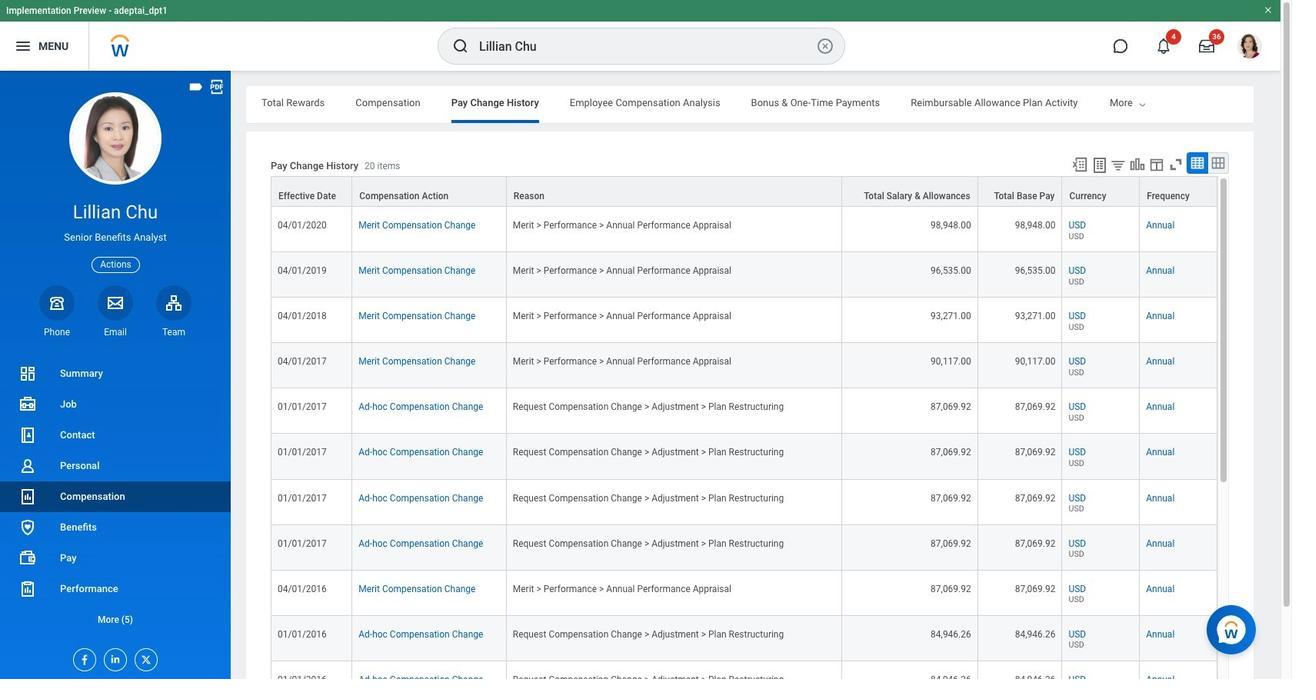Task type: locate. For each thing, give the bounding box(es) containing it.
tab list
[[246, 86, 1254, 123]]

benefits image
[[18, 518, 37, 537]]

team lillian chu element
[[156, 326, 192, 338]]

view printable version (pdf) image
[[208, 78, 225, 95]]

10 row from the top
[[271, 571, 1218, 616]]

click to view/edit grid preferences image
[[1148, 156, 1165, 173]]

performance image
[[18, 580, 37, 598]]

export to worksheets image
[[1091, 156, 1109, 175]]

banner
[[0, 0, 1281, 71]]

2 row from the top
[[271, 207, 1218, 252]]

linkedin image
[[105, 649, 122, 665]]

view team image
[[165, 294, 183, 312]]

profile logan mcneil image
[[1238, 34, 1262, 62]]

justify image
[[14, 37, 32, 55]]

pay image
[[18, 549, 37, 568]]

5 row from the top
[[271, 343, 1218, 389]]

3 row from the top
[[271, 252, 1218, 298]]

4 row from the top
[[271, 298, 1218, 343]]

7 row from the top
[[271, 434, 1218, 480]]

list
[[0, 358, 231, 635]]

phone lillian chu element
[[39, 326, 75, 338]]

tag image
[[188, 78, 205, 95]]

fullscreen image
[[1168, 156, 1185, 173]]

row
[[271, 176, 1218, 207], [271, 207, 1218, 252], [271, 252, 1218, 298], [271, 298, 1218, 343], [271, 343, 1218, 389], [271, 389, 1218, 434], [271, 434, 1218, 480], [271, 480, 1218, 525], [271, 525, 1218, 571], [271, 571, 1218, 616], [271, 616, 1218, 661], [271, 661, 1218, 679]]

8 row from the top
[[271, 480, 1218, 525]]

expand table image
[[1211, 155, 1226, 171]]

toolbar
[[1065, 152, 1229, 176]]

select to filter grid data image
[[1110, 157, 1127, 173]]

job image
[[18, 395, 37, 414]]



Task type: vqa. For each thing, say whether or not it's contained in the screenshot.
x icon
yes



Task type: describe. For each thing, give the bounding box(es) containing it.
notifications large image
[[1156, 38, 1172, 54]]

x circle image
[[816, 37, 835, 55]]

close environment banner image
[[1264, 5, 1273, 15]]

12 row from the top
[[271, 661, 1218, 679]]

table image
[[1190, 155, 1205, 171]]

x image
[[135, 649, 152, 666]]

mail image
[[106, 294, 125, 312]]

contact image
[[18, 426, 37, 445]]

view worker - expand/collapse chart image
[[1129, 156, 1146, 173]]

email lillian chu element
[[98, 326, 133, 338]]

Search Workday  search field
[[479, 29, 813, 63]]

1 row from the top
[[271, 176, 1218, 207]]

9 row from the top
[[271, 525, 1218, 571]]

search image
[[452, 37, 470, 55]]

inbox large image
[[1199, 38, 1215, 54]]

navigation pane region
[[0, 71, 231, 679]]

summary image
[[18, 365, 37, 383]]

personal image
[[18, 457, 37, 475]]

11 row from the top
[[271, 616, 1218, 661]]

compensation image
[[18, 488, 37, 506]]

facebook image
[[74, 649, 91, 666]]

phone image
[[46, 294, 68, 312]]

6 row from the top
[[271, 389, 1218, 434]]

export to excel image
[[1072, 156, 1088, 173]]



